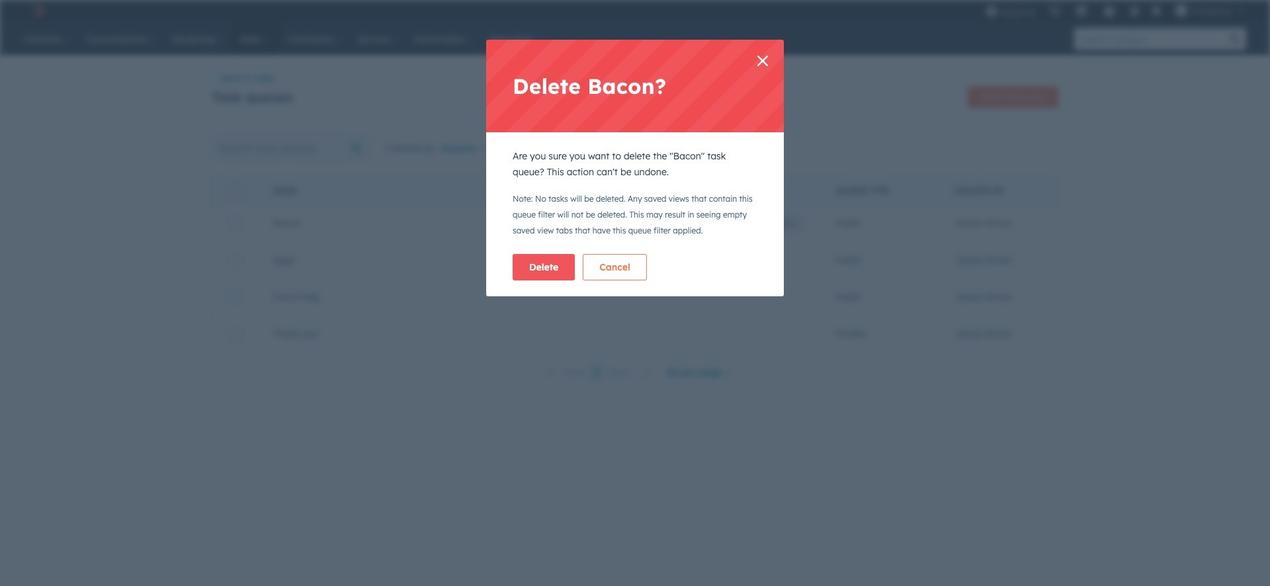 Task type: describe. For each thing, give the bounding box(es) containing it.
Search task queues search field
[[212, 135, 372, 162]]



Task type: vqa. For each thing, say whether or not it's contained in the screenshot.
dialog
yes



Task type: locate. For each thing, give the bounding box(es) containing it.
dialog
[[486, 40, 784, 296]]

menu
[[979, 0, 1254, 21]]

pagination navigation
[[539, 363, 659, 381]]

jacob simon image
[[1175, 5, 1187, 17]]

close image
[[757, 56, 768, 66]]

banner
[[212, 83, 1058, 108]]

Search HubSpot search field
[[1074, 28, 1224, 50]]

marketplaces image
[[1075, 6, 1087, 18]]



